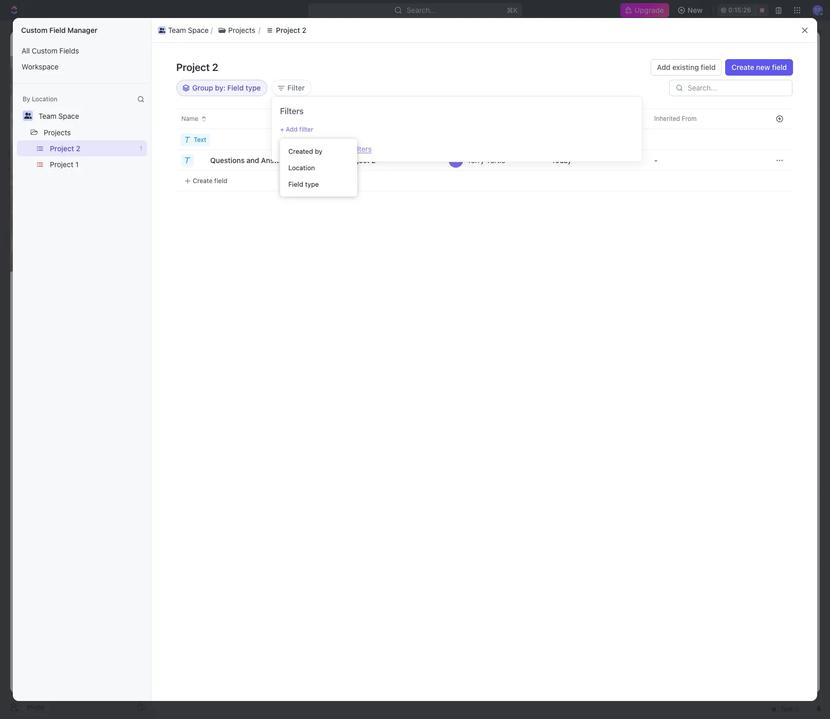 Task type: locate. For each thing, give the bounding box(es) containing it.
space right user group image
[[188, 25, 209, 34]]

to for to do
[[692, 114, 699, 122]]

field
[[49, 26, 66, 34], [289, 180, 303, 188]]

1 vertical spatial answers
[[137, 531, 165, 540]]

1 horizontal spatial user group image
[[163, 30, 170, 35]]

field down "progress"
[[214, 177, 228, 184]]

0 vertical spatial add task button
[[750, 62, 794, 79]]

2 vertical spatial status
[[633, 172, 651, 180]]

learn more about filters
[[293, 144, 372, 153]]

user group image for team space link to the right
[[163, 30, 170, 35]]

task down "progress"
[[207, 179, 223, 187]]

task 1
[[207, 179, 228, 187]]

0 horizontal spatial 1
[[75, 160, 79, 169]]

task down + add filter
[[290, 145, 304, 153]]

this
[[630, 98, 641, 105]]

1 vertical spatial add task
[[276, 145, 304, 153]]

search
[[668, 95, 691, 104]]

customize button
[[730, 92, 782, 107]]

changed right you
[[607, 155, 632, 163]]

to down search
[[676, 114, 684, 122]]

0 vertical spatial field
[[49, 26, 66, 34]]

questions and answers inside button
[[210, 156, 290, 164]]

team space button down by location at the left of page
[[34, 107, 84, 124]]

0 horizontal spatial and
[[122, 531, 135, 540]]

project 2 link right the projects link at the left of page
[[271, 27, 317, 39]]

1
[[139, 145, 142, 152], [75, 160, 79, 169], [225, 179, 228, 187]]

created left on
[[632, 39, 655, 47]]

1 horizontal spatial create
[[732, 63, 755, 71]]

location
[[32, 95, 57, 103], [289, 163, 315, 172]]

0 vertical spatial questions and answers
[[210, 156, 290, 164]]

1 vertical spatial custom
[[32, 46, 58, 55]]

user group image up "/ project 2"
[[163, 30, 170, 35]]

added watcher:
[[618, 131, 667, 138]]

Edit task name text field
[[68, 323, 510, 343]]

changed down created
[[607, 114, 632, 122]]

1 horizontal spatial field
[[701, 63, 716, 71]]

create down in
[[193, 177, 213, 184]]

list
[[156, 24, 797, 36], [13, 43, 151, 75], [13, 140, 151, 172]]

questions and answers button
[[209, 152, 296, 168]]

space
[[188, 25, 209, 34], [193, 28, 213, 37], [88, 39, 108, 47], [58, 112, 79, 120]]

from down com
[[653, 155, 667, 163]]

2 status from the top
[[633, 155, 651, 163]]

1 vertical spatial team space button
[[34, 107, 84, 124]]

team right user group image
[[168, 25, 186, 34]]

sidebar navigation
[[0, 21, 154, 719]]

user group image inside team space link
[[163, 30, 170, 35]]

create inside button
[[193, 177, 213, 184]]

projects
[[228, 25, 256, 34], [235, 28, 262, 37], [44, 128, 71, 137]]

1 horizontal spatial to
[[692, 114, 699, 122]]

com
[[594, 131, 737, 147]]

custom up workspace
[[32, 46, 58, 55]]

create left new
[[732, 63, 755, 71]]

0 horizontal spatial user group image
[[11, 202, 18, 208]]

1 vertical spatial questions and answers
[[87, 531, 165, 540]]

press space to select this row. row containing questions and answers
[[152, 150, 332, 171]]

answers inside button
[[261, 156, 290, 164]]

changed status from down this
[[605, 114, 668, 122]]

space down docs link
[[58, 112, 79, 120]]

eloisefrancis23@gmail.
[[667, 131, 737, 138]]

tree inside the sidebar navigation
[[4, 179, 149, 318]]

1 vertical spatial user group image
[[11, 202, 18, 208]]

3 from from the top
[[653, 172, 667, 180]]

share button
[[689, 35, 721, 51]]

field left type
[[289, 180, 303, 188]]

from up watcher:
[[653, 114, 667, 122]]

to
[[676, 114, 684, 122], [692, 114, 699, 122]]

new button
[[674, 2, 709, 19]]

0 vertical spatial status
[[633, 114, 651, 122]]

2 horizontal spatial field
[[773, 63, 787, 71]]

1 vertical spatial create
[[193, 177, 213, 184]]

board link
[[190, 92, 212, 107]]

0 vertical spatial add task
[[756, 66, 787, 75]]

0 horizontal spatial questions
[[87, 531, 120, 540]]

/
[[218, 28, 220, 37], [267, 28, 269, 37], [150, 39, 152, 47]]

upgrade
[[635, 6, 664, 14]]

progress
[[199, 145, 232, 153]]

add inside button
[[657, 63, 671, 71]]

0 horizontal spatial field
[[214, 177, 228, 184]]

1 horizontal spatial field
[[289, 180, 303, 188]]

2 to from the left
[[692, 114, 699, 122]]

type
[[305, 180, 319, 188]]

field type
[[289, 180, 319, 188]]

0 vertical spatial questions
[[210, 156, 245, 164]]

created left by
[[289, 147, 313, 155]]

1 horizontal spatial location
[[289, 163, 315, 172]]

2 from from the top
[[653, 155, 667, 163]]

2 horizontal spatial task
[[772, 66, 787, 75]]

field
[[701, 63, 716, 71], [773, 63, 787, 71], [214, 177, 228, 184]]

field up team space, , element
[[49, 26, 66, 34]]

user group image
[[163, 30, 170, 35], [11, 202, 18, 208]]

and inside custom fields element
[[122, 531, 135, 540]]

more
[[313, 144, 330, 153]]

3 status from the top
[[633, 172, 651, 180]]

on
[[656, 39, 664, 47]]

project 2 link down user group image
[[156, 39, 186, 47]]

from down -
[[653, 172, 667, 180]]

2 horizontal spatial 1
[[225, 179, 228, 187]]

grid
[[152, 109, 793, 693]]

1 horizontal spatial created
[[632, 39, 655, 47]]

project 2
[[276, 25, 307, 34], [284, 28, 314, 37], [176, 61, 218, 73], [178, 61, 240, 78], [50, 144, 80, 153]]

add task button up customize
[[750, 62, 794, 79]]

location up field type
[[289, 163, 315, 172]]

1 horizontal spatial project 2 link
[[271, 27, 317, 39]]

and inside button
[[247, 156, 259, 164]]

1 vertical spatial task
[[290, 145, 304, 153]]

team up "/ project 2"
[[173, 28, 191, 37]]

3 changed from the top
[[607, 172, 632, 180]]

1 inside button
[[75, 160, 79, 169]]

to for to
[[676, 114, 684, 122]]

workspace
[[22, 62, 59, 71]]

2 changed status from from the top
[[605, 172, 668, 180]]

0 horizontal spatial /
[[150, 39, 152, 47]]

row group
[[332, 130, 767, 191], [767, 130, 793, 191]]

0 horizontal spatial team space link
[[68, 39, 108, 47]]

status up added watcher:
[[633, 114, 651, 122]]

changed down you changed status from
[[607, 172, 632, 180]]

1 row group from the left
[[332, 130, 767, 191]]

1 horizontal spatial questions and answers
[[210, 156, 290, 164]]

field right new
[[773, 63, 787, 71]]

today
[[552, 156, 572, 164]]

add task down + add filter
[[276, 145, 304, 153]]

1 vertical spatial projects button
[[39, 124, 76, 140]]

0 vertical spatial and
[[247, 156, 259, 164]]

list
[[231, 95, 243, 104]]

in
[[191, 145, 197, 153]]

add down +
[[276, 145, 288, 153]]

search...
[[407, 6, 436, 14]]

team space button up "/ project 2"
[[156, 24, 211, 36]]

add
[[657, 63, 671, 71], [756, 66, 770, 75], [286, 125, 298, 133], [276, 145, 288, 153]]

list containing project 2
[[13, 140, 151, 172]]

terry
[[468, 156, 485, 164]]

0 horizontal spatial created
[[289, 147, 313, 155]]

all custom fields button
[[17, 43, 147, 59]]

dashboards link
[[4, 102, 149, 119]]

0 vertical spatial created
[[632, 39, 655, 47]]

share
[[695, 39, 715, 47]]

create
[[732, 63, 755, 71], [193, 177, 213, 184]]

create inside button
[[732, 63, 755, 71]]

1 horizontal spatial add task button
[[750, 62, 794, 79]]

spaces
[[8, 167, 30, 174]]

0 vertical spatial answers
[[261, 156, 290, 164]]

created on nov 17
[[632, 39, 685, 47]]

location up "dashboards"
[[32, 95, 57, 103]]

docs
[[25, 88, 42, 97]]

/ project 2
[[150, 39, 186, 47]]

press space to select this row. row
[[332, 130, 767, 150], [152, 150, 332, 171], [332, 150, 767, 171], [332, 171, 767, 191]]

0 vertical spatial from
[[653, 114, 667, 122]]

gantt link
[[347, 92, 368, 107]]

1 vertical spatial questions
[[87, 531, 120, 540]]

1 vertical spatial 1
[[75, 160, 79, 169]]

0 horizontal spatial field
[[49, 26, 66, 34]]

column header
[[152, 109, 160, 129], [152, 109, 177, 129], [332, 109, 435, 129], [435, 109, 537, 129], [537, 109, 640, 129], [743, 109, 767, 129]]

1 horizontal spatial and
[[247, 156, 259, 164]]

2 vertical spatial 1
[[225, 179, 228, 187]]

team space button
[[156, 24, 211, 36], [34, 107, 84, 124]]

0 horizontal spatial to
[[676, 114, 684, 122]]

1 vertical spatial and
[[122, 531, 135, 540]]

nov
[[665, 39, 677, 47]]

changed status from
[[605, 114, 668, 122], [605, 172, 668, 180]]

projects button
[[213, 24, 261, 36], [39, 124, 76, 140]]

cell
[[332, 130, 435, 150], [435, 130, 537, 150], [537, 130, 640, 150], [640, 130, 743, 150], [743, 130, 767, 150], [767, 130, 793, 150], [152, 150, 177, 171], [743, 150, 767, 171], [332, 171, 435, 191], [435, 171, 537, 191], [537, 171, 640, 191], [640, 171, 743, 191], [743, 171, 767, 191], [767, 171, 793, 191]]

status down you changed status from
[[633, 172, 651, 180]]

invite
[[27, 702, 45, 711]]

to left 'do'
[[692, 114, 699, 122]]

1 horizontal spatial add task
[[756, 66, 787, 75]]

0 vertical spatial create
[[732, 63, 755, 71]]

1 vertical spatial location
[[289, 163, 315, 172]]

learn
[[293, 144, 311, 153]]

projects link
[[222, 27, 265, 39]]

0 vertical spatial user group image
[[163, 30, 170, 35]]

0 vertical spatial task
[[772, 66, 787, 75]]

user group image down spaces
[[11, 202, 18, 208]]

add right +
[[286, 125, 298, 133]]

1 vertical spatial from
[[653, 155, 667, 163]]

1 to from the left
[[676, 114, 684, 122]]

tree
[[4, 179, 149, 318]]

you changed status from
[[594, 155, 668, 163]]

row group containing terry turtle
[[332, 130, 767, 191]]

do
[[700, 114, 709, 122]]

add task button down +
[[264, 143, 308, 155]]

0 horizontal spatial answers
[[137, 531, 165, 540]]

created for created on nov 17
[[632, 39, 655, 47]]

⌘k
[[507, 6, 518, 14]]

1 vertical spatial status
[[633, 155, 651, 163]]

you
[[594, 155, 605, 163]]

task
[[772, 66, 787, 75], [290, 145, 304, 153], [207, 179, 223, 187]]

2 vertical spatial from
[[653, 172, 667, 180]]

1 vertical spatial changed status from
[[605, 172, 668, 180]]

add task up customize
[[756, 66, 787, 75]]

0 horizontal spatial questions and answers
[[87, 531, 165, 540]]

answers inside custom fields element
[[137, 531, 165, 540]]

team down by location at the left of page
[[39, 112, 56, 120]]

0 vertical spatial location
[[32, 95, 57, 103]]

status left -
[[633, 155, 651, 163]]

0 vertical spatial projects button
[[213, 24, 261, 36]]

0 horizontal spatial team space button
[[34, 107, 84, 124]]

1 horizontal spatial questions
[[210, 156, 245, 164]]

0 horizontal spatial add task
[[276, 145, 304, 153]]

custom fields element
[[68, 525, 510, 571]]

field inside button
[[773, 63, 787, 71]]

1 vertical spatial changed
[[607, 155, 632, 163]]

filters
[[353, 144, 372, 153]]

1 vertical spatial field
[[289, 180, 303, 188]]

created
[[632, 39, 655, 47], [289, 147, 313, 155]]

custom up all
[[21, 26, 47, 34]]

2 vertical spatial task
[[207, 179, 223, 187]]

task right new
[[772, 66, 787, 75]]

0 horizontal spatial create
[[193, 177, 213, 184]]

0 vertical spatial changed status from
[[605, 114, 668, 122]]

create new field
[[732, 63, 787, 71]]

1 horizontal spatial /
[[218, 28, 220, 37]]

team space
[[168, 25, 209, 34], [173, 28, 213, 37], [68, 39, 108, 47], [39, 112, 79, 120]]

1 horizontal spatial task
[[290, 145, 304, 153]]

1 vertical spatial list
[[13, 43, 151, 75]]

changed status from down you changed status from
[[605, 172, 668, 180]]

1 horizontal spatial answers
[[261, 156, 290, 164]]

user group image inside tree
[[11, 202, 18, 208]]

custom
[[21, 26, 47, 34], [32, 46, 58, 55]]

add left 'existing'
[[657, 63, 671, 71]]

0 vertical spatial changed
[[607, 114, 632, 122]]

0 vertical spatial list
[[156, 24, 797, 36]]

0 horizontal spatial task
[[207, 179, 223, 187]]

1 horizontal spatial 1
[[139, 145, 142, 152]]

team down manager
[[68, 39, 86, 47]]

space left the projects link at the left of page
[[193, 28, 213, 37]]

2 vertical spatial list
[[13, 140, 151, 172]]

1 vertical spatial created
[[289, 147, 313, 155]]

created this task
[[605, 98, 655, 105]]

0 horizontal spatial add task button
[[264, 143, 308, 155]]

questions
[[210, 156, 245, 164], [87, 531, 120, 540]]

1 horizontal spatial team space button
[[156, 24, 211, 36]]

2 vertical spatial changed
[[607, 172, 632, 180]]

cell inside the questions and answers row group
[[152, 150, 177, 171]]

1 status from the top
[[633, 114, 651, 122]]

field right 'existing'
[[701, 63, 716, 71]]

1 for task 1
[[225, 179, 228, 187]]



Task type: describe. For each thing, give the bounding box(es) containing it.
favorites
[[8, 149, 35, 157]]

1 for project 1
[[75, 160, 79, 169]]

17
[[679, 39, 685, 47]]

inherited from row
[[332, 109, 767, 129]]

table link
[[310, 92, 330, 107]]

0 vertical spatial custom
[[21, 26, 47, 34]]

by
[[315, 147, 323, 155]]

2 horizontal spatial /
[[267, 28, 269, 37]]

2 inside button
[[302, 25, 307, 34]]

user group image for tree in the the sidebar navigation
[[11, 202, 18, 208]]

dashboards
[[25, 106, 65, 115]]

create for create field
[[193, 177, 213, 184]]

project 2 button
[[261, 24, 312, 36]]

hide
[[709, 95, 725, 104]]

task sidebar content section
[[573, 56, 789, 693]]

inherited
[[655, 115, 681, 122]]

about
[[332, 144, 351, 153]]

project 2 inside button
[[276, 25, 307, 34]]

terry turtle
[[468, 156, 506, 164]]

text
[[194, 136, 206, 143]]

task sidebar navigation tab list
[[794, 62, 816, 122]]

space down manager
[[88, 39, 108, 47]]

grid containing questions and answers
[[152, 109, 793, 693]]

0:15:26 button
[[718, 4, 769, 16]]

created
[[607, 98, 629, 105]]

create field
[[193, 177, 228, 184]]

questions and answers inside custom fields element
[[87, 531, 165, 540]]

team inside list
[[168, 25, 186, 34]]

favorites button
[[4, 147, 39, 159]]

calendar link
[[260, 92, 293, 107]]

manager
[[68, 26, 97, 34]]

watcher:
[[640, 131, 665, 138]]

filter button
[[272, 80, 312, 96]]

project 1 button
[[45, 156, 147, 172]]

inherited from
[[655, 115, 697, 122]]

eloisefrancis23@gmail. com
[[594, 131, 737, 147]]

existing
[[673, 63, 699, 71]]

tt
[[453, 157, 460, 163]]

all custom fields
[[22, 46, 79, 55]]

inbox
[[25, 71, 43, 80]]

field for add existing field
[[701, 63, 716, 71]]

0 vertical spatial team space button
[[156, 24, 211, 36]]

0 horizontal spatial location
[[32, 95, 57, 103]]

in progress
[[191, 145, 232, 153]]

name row
[[152, 109, 332, 129]]

by location
[[23, 95, 57, 103]]

list containing all custom fields
[[13, 43, 151, 75]]

+ add filter
[[280, 125, 314, 133]]

0:15:26
[[729, 6, 752, 14]]

custom inside button
[[32, 46, 58, 55]]

questions inside custom fields element
[[87, 531, 120, 540]]

new
[[688, 6, 703, 14]]

from
[[682, 115, 697, 122]]

2 changed from the top
[[607, 155, 632, 163]]

add existing field
[[657, 63, 716, 71]]

1 horizontal spatial projects button
[[213, 24, 261, 36]]

by
[[23, 95, 30, 103]]

docs link
[[4, 85, 149, 101]]

new
[[757, 63, 771, 71]]

inbox link
[[4, 67, 149, 84]]

create for create new field
[[732, 63, 755, 71]]

Search tasks... text field
[[703, 117, 805, 132]]

press space to select this row. row containing terry turtle
[[332, 150, 767, 171]]

add existing field button
[[651, 59, 722, 76]]

learn more about filters link
[[293, 144, 372, 153]]

press space to select this row. row inside the questions and answers row group
[[152, 150, 332, 171]]

-
[[655, 156, 658, 164]]

list containing team space
[[156, 24, 797, 36]]

task 1 link
[[205, 176, 356, 191]]

2 row group from the left
[[767, 130, 793, 191]]

team space, , element
[[53, 38, 64, 48]]

to do
[[690, 114, 709, 122]]

list link
[[229, 92, 243, 107]]

search button
[[654, 92, 694, 107]]

workspace button
[[17, 59, 147, 75]]

gantt
[[349, 95, 368, 104]]

Search... text field
[[688, 84, 787, 92]]

created for created by
[[289, 147, 313, 155]]

1 changed from the top
[[607, 114, 632, 122]]

0 horizontal spatial project 2 link
[[156, 39, 186, 47]]

filter
[[288, 83, 305, 92]]

field for create new field
[[773, 63, 787, 71]]

+
[[280, 125, 284, 133]]

created by
[[289, 147, 323, 155]]

field inside the questions and answers row group
[[214, 177, 228, 184]]

board
[[192, 95, 212, 104]]

user group image
[[159, 28, 165, 33]]

fields
[[59, 46, 79, 55]]

calendar
[[262, 95, 293, 104]]

questions and answers row group
[[152, 130, 357, 191]]

0 horizontal spatial projects button
[[39, 124, 76, 140]]

custom field manager
[[21, 26, 97, 34]]

table
[[312, 95, 330, 104]]

turtle
[[487, 156, 506, 164]]

0 vertical spatial 1
[[139, 145, 142, 152]]

customize
[[743, 95, 779, 104]]

project 1
[[50, 160, 79, 169]]

1 from from the top
[[653, 114, 667, 122]]

home
[[25, 53, 44, 62]]

1 vertical spatial add task button
[[264, 143, 308, 155]]

1 horizontal spatial team space link
[[160, 27, 216, 39]]

filter
[[300, 125, 314, 133]]

questions inside button
[[210, 156, 245, 164]]

hide button
[[697, 92, 728, 107]]

task
[[643, 98, 655, 105]]

create new field button
[[726, 59, 794, 76]]

upgrade link
[[621, 3, 670, 17]]

text button
[[181, 133, 211, 146]]

add up customize
[[756, 66, 770, 75]]

all
[[22, 46, 30, 55]]

1 changed status from from the top
[[605, 114, 668, 122]]

name
[[182, 115, 198, 122]]



Task type: vqa. For each thing, say whether or not it's contained in the screenshot.
NOV
yes



